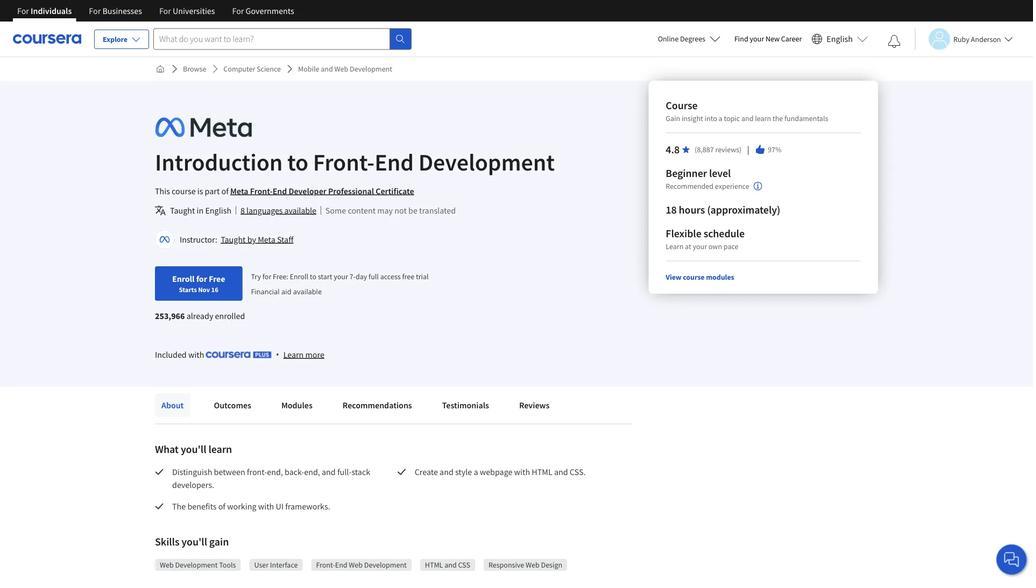 Task type: locate. For each thing, give the bounding box(es) containing it.
4 for from the left
[[232, 5, 244, 16]]

•
[[276, 349, 279, 360]]

interface
[[270, 560, 298, 570]]

ui
[[276, 501, 284, 512]]

0 horizontal spatial end,
[[267, 467, 283, 477]]

0 vertical spatial to
[[287, 147, 308, 177]]

1 vertical spatial your
[[693, 242, 707, 251]]

for left businesses
[[89, 5, 101, 16]]

with right included at left bottom
[[188, 349, 204, 360]]

for for enroll
[[196, 273, 207, 284]]

1 horizontal spatial your
[[693, 242, 707, 251]]

to left start
[[310, 272, 316, 281]]

the
[[773, 114, 783, 123]]

and right mobile
[[321, 64, 333, 74]]

18 hours (approximately)
[[666, 203, 781, 217]]

1 horizontal spatial end
[[335, 560, 347, 570]]

developer
[[289, 186, 326, 196]]

online
[[658, 34, 679, 44]]

gain
[[666, 114, 680, 123]]

taught
[[170, 205, 195, 216], [221, 234, 246, 245]]

front- right interface
[[316, 560, 335, 570]]

enroll up 'starts'
[[172, 273, 195, 284]]

0 vertical spatial your
[[750, 34, 764, 44]]

0 vertical spatial html
[[532, 467, 553, 477]]

css.
[[570, 467, 586, 477]]

coursera plus image
[[206, 352, 272, 358]]

front- up the "professional"
[[313, 147, 375, 177]]

1 for from the left
[[17, 5, 29, 16]]

available inside try for free: enroll to start your 7-day full access free trial financial aid available
[[293, 286, 322, 296]]

your inside try for free: enroll to start your 7-day full access free trial financial aid available
[[334, 272, 348, 281]]

full-
[[337, 467, 352, 477]]

your inside flexible schedule learn at your own pace
[[693, 242, 707, 251]]

1 horizontal spatial meta
[[258, 234, 275, 245]]

0 horizontal spatial meta
[[230, 186, 248, 196]]

and left css
[[445, 560, 457, 570]]

english right the career
[[827, 34, 853, 44]]

1 horizontal spatial for
[[263, 272, 271, 281]]

enroll right free:
[[290, 272, 308, 281]]

computer science
[[224, 64, 281, 74]]

a
[[719, 114, 723, 123], [474, 467, 478, 477]]

outcomes link
[[207, 393, 258, 417]]

7-
[[350, 272, 356, 281]]

learn right •
[[283, 349, 304, 360]]

learn
[[755, 114, 771, 123], [208, 443, 232, 456]]

english
[[827, 34, 853, 44], [205, 205, 231, 216]]

None search field
[[153, 28, 412, 50]]

html left css
[[425, 560, 443, 570]]

ruby anderson
[[954, 34, 1001, 44]]

the benefits of working with ui frameworks.
[[172, 501, 330, 512]]

universities
[[173, 5, 215, 16]]

1 vertical spatial front-
[[250, 186, 273, 196]]

for inside enroll for free starts nov 16
[[196, 273, 207, 284]]

0 horizontal spatial for
[[196, 273, 207, 284]]

you'll up web development tools at bottom left
[[182, 535, 207, 549]]

level
[[709, 167, 731, 180]]

included
[[155, 349, 187, 360]]

1 horizontal spatial english
[[827, 34, 853, 44]]

testimonials
[[442, 400, 489, 411]]

development
[[350, 64, 392, 74], [419, 147, 555, 177], [175, 560, 218, 570], [364, 560, 407, 570]]

2 horizontal spatial end
[[375, 147, 414, 177]]

0 vertical spatial learn
[[666, 242, 684, 251]]

explore
[[103, 34, 128, 44]]

meta up 8
[[230, 186, 248, 196]]

with left ui
[[258, 501, 274, 512]]

course left the is
[[172, 186, 196, 196]]

you'll
[[181, 443, 206, 456], [182, 535, 207, 549]]

0 vertical spatial with
[[188, 349, 204, 360]]

1 horizontal spatial end,
[[304, 467, 320, 477]]

enroll inside enroll for free starts nov 16
[[172, 273, 195, 284]]

1 vertical spatial with
[[514, 467, 530, 477]]

0 vertical spatial course
[[172, 186, 196, 196]]

of
[[221, 186, 229, 196], [218, 501, 225, 512]]

1 vertical spatial learn
[[283, 349, 304, 360]]

web development tools
[[160, 560, 236, 570]]

languages
[[247, 205, 283, 216]]

find your new career
[[735, 34, 802, 44]]

0 horizontal spatial course
[[172, 186, 196, 196]]

with right webpage
[[514, 467, 530, 477]]

to
[[287, 147, 308, 177], [310, 272, 316, 281]]

your left 7-
[[334, 272, 348, 281]]

is
[[197, 186, 203, 196]]

0 vertical spatial a
[[719, 114, 723, 123]]

learn up "between"
[[208, 443, 232, 456]]

and left css.
[[554, 467, 568, 477]]

What do you want to learn? text field
[[153, 28, 390, 50]]

1 horizontal spatial to
[[310, 272, 316, 281]]

between
[[214, 467, 245, 477]]

and left full-
[[322, 467, 336, 477]]

0 vertical spatial end
[[375, 147, 414, 177]]

1 horizontal spatial a
[[719, 114, 723, 123]]

financial
[[251, 286, 280, 296]]

1 vertical spatial you'll
[[182, 535, 207, 549]]

2 vertical spatial end
[[335, 560, 347, 570]]

learn left at
[[666, 242, 684, 251]]

available down developer
[[284, 205, 316, 216]]

flexible schedule learn at your own pace
[[666, 227, 745, 251]]

1 horizontal spatial enroll
[[290, 272, 308, 281]]

0 horizontal spatial enroll
[[172, 273, 195, 284]]

1 vertical spatial taught
[[221, 234, 246, 245]]

end, left back- on the bottom left of page
[[267, 467, 283, 477]]

create
[[415, 467, 438, 477]]

day
[[356, 272, 367, 281]]

enroll
[[290, 272, 308, 281], [172, 273, 195, 284]]

distinguish
[[172, 467, 212, 477]]

and
[[321, 64, 333, 74], [742, 114, 754, 123], [322, 467, 336, 477], [440, 467, 454, 477], [554, 467, 568, 477], [445, 560, 457, 570]]

trial
[[416, 272, 429, 281]]

1 vertical spatial a
[[474, 467, 478, 477]]

for right try
[[263, 272, 271, 281]]

0 vertical spatial you'll
[[181, 443, 206, 456]]

learn left the
[[755, 114, 771, 123]]

access
[[380, 272, 401, 281]]

for for try
[[263, 272, 271, 281]]

for for businesses
[[89, 5, 101, 16]]

course
[[172, 186, 196, 196], [683, 272, 705, 282]]

beginner level
[[666, 167, 731, 180]]

0 horizontal spatial to
[[287, 147, 308, 177]]

for left governments
[[232, 5, 244, 16]]

a right into
[[719, 114, 723, 123]]

0 vertical spatial english
[[827, 34, 853, 44]]

recommendations
[[343, 400, 412, 411]]

flexible
[[666, 227, 702, 240]]

1 horizontal spatial course
[[683, 272, 705, 282]]

own
[[709, 242, 722, 251]]

front- up languages
[[250, 186, 273, 196]]

end
[[375, 147, 414, 177], [273, 186, 287, 196], [335, 560, 347, 570]]

0 horizontal spatial learn
[[283, 349, 304, 360]]

1 vertical spatial english
[[205, 205, 231, 216]]

for up nov
[[196, 273, 207, 284]]

included with
[[155, 349, 206, 360]]

recommendations link
[[336, 393, 419, 417]]

and right the topic
[[742, 114, 754, 123]]

2 horizontal spatial your
[[750, 34, 764, 44]]

for universities
[[159, 5, 215, 16]]

1 vertical spatial available
[[293, 286, 322, 296]]

2 vertical spatial your
[[334, 272, 348, 281]]

english right in
[[205, 205, 231, 216]]

show notifications image
[[888, 35, 901, 48]]

computer science link
[[219, 59, 285, 79]]

free
[[402, 272, 414, 281]]

(8,887
[[695, 145, 714, 154]]

into
[[705, 114, 717, 123]]

you'll up distinguish
[[181, 443, 206, 456]]

already
[[187, 311, 213, 321]]

for left the universities
[[159, 5, 171, 16]]

8 languages available button
[[241, 204, 316, 217]]

schedule
[[704, 227, 745, 240]]

chat with us image
[[1003, 551, 1020, 568]]

and left style
[[440, 467, 454, 477]]

0 vertical spatial learn
[[755, 114, 771, 123]]

2 vertical spatial with
[[258, 501, 274, 512]]

meta right by
[[258, 234, 275, 245]]

taught left in
[[170, 205, 195, 216]]

1 horizontal spatial taught
[[221, 234, 246, 245]]

2 for from the left
[[89, 5, 101, 16]]

reviews
[[519, 400, 550, 411]]

course
[[666, 99, 698, 112]]

for left individuals
[[17, 5, 29, 16]]

1 vertical spatial to
[[310, 272, 316, 281]]

course right "view"
[[683, 272, 705, 282]]

learn inside flexible schedule learn at your own pace
[[666, 242, 684, 251]]

0 horizontal spatial with
[[188, 349, 204, 360]]

a right style
[[474, 467, 478, 477]]

try
[[251, 272, 261, 281]]

taught left by
[[221, 234, 246, 245]]

1 vertical spatial course
[[683, 272, 705, 282]]

explore button
[[94, 30, 149, 49]]

0 vertical spatial meta
[[230, 186, 248, 196]]

for inside try for free: enroll to start your 7-day full access free trial financial aid available
[[263, 272, 271, 281]]

to up developer
[[287, 147, 308, 177]]

0 vertical spatial available
[[284, 205, 316, 216]]

1 horizontal spatial with
[[258, 501, 274, 512]]

0 horizontal spatial end
[[273, 186, 287, 196]]

1 horizontal spatial learn
[[666, 242, 684, 251]]

free:
[[273, 272, 288, 281]]

browse link
[[179, 59, 211, 79]]

front-end web development
[[316, 560, 407, 570]]

your right find
[[750, 34, 764, 44]]

your right at
[[693, 242, 707, 251]]

for
[[263, 272, 271, 281], [196, 273, 207, 284]]

ruby anderson button
[[915, 28, 1013, 50]]

meta front-end developer professional certificate link
[[230, 186, 414, 196]]

of right part
[[221, 186, 229, 196]]

view course modules link
[[666, 272, 734, 282]]

2 vertical spatial front-
[[316, 560, 335, 570]]

1 vertical spatial html
[[425, 560, 443, 570]]

available right aid
[[293, 286, 322, 296]]

insight
[[682, 114, 703, 123]]

for for individuals
[[17, 5, 29, 16]]

content
[[348, 205, 376, 216]]

0 vertical spatial taught
[[170, 205, 195, 216]]

html left css.
[[532, 467, 553, 477]]

and inside distinguish between front-end, back-end, and full-stack developers.
[[322, 467, 336, 477]]

reviews)
[[715, 145, 742, 154]]

1 vertical spatial end
[[273, 186, 287, 196]]

modules link
[[275, 393, 319, 417]]

computer
[[224, 64, 255, 74]]

0 horizontal spatial your
[[334, 272, 348, 281]]

end, left full-
[[304, 467, 320, 477]]

1 vertical spatial learn
[[208, 443, 232, 456]]

view
[[666, 272, 682, 282]]

of right benefits
[[218, 501, 225, 512]]

this course is part of meta front-end developer professional certificate
[[155, 186, 414, 196]]

1 horizontal spatial learn
[[755, 114, 771, 123]]

3 for from the left
[[159, 5, 171, 16]]

user interface
[[254, 560, 298, 570]]

online degrees
[[658, 34, 705, 44]]



Task type: describe. For each thing, give the bounding box(es) containing it.
user
[[254, 560, 269, 570]]

you'll for skills
[[182, 535, 207, 549]]

course for this
[[172, 186, 196, 196]]

benefits
[[187, 501, 217, 512]]

back-
[[285, 467, 304, 477]]

responsive web design
[[489, 560, 562, 570]]

fundamentals
[[785, 114, 828, 123]]

taught by meta staff image
[[157, 231, 173, 248]]

start
[[318, 272, 332, 281]]

enrolled
[[215, 311, 245, 321]]

outcomes
[[214, 400, 251, 411]]

0 horizontal spatial taught
[[170, 205, 195, 216]]

part
[[205, 186, 220, 196]]

banner navigation
[[9, 0, 303, 22]]

1 end, from the left
[[267, 467, 283, 477]]

97%
[[768, 145, 782, 154]]

learn inside • learn more
[[283, 349, 304, 360]]

working
[[227, 501, 256, 512]]

and inside mobile and web development link
[[321, 64, 333, 74]]

recommended experience
[[666, 182, 749, 191]]

degrees
[[680, 34, 705, 44]]

businesses
[[102, 5, 142, 16]]

coursera image
[[13, 30, 81, 47]]

mobile and web development
[[298, 64, 392, 74]]

what
[[155, 443, 179, 456]]

experience
[[715, 182, 749, 191]]

in
[[197, 205, 204, 216]]

english inside button
[[827, 34, 853, 44]]

more
[[305, 349, 324, 360]]

science
[[257, 64, 281, 74]]

frameworks.
[[285, 501, 330, 512]]

style
[[455, 467, 472, 477]]

find
[[735, 34, 748, 44]]

hours
[[679, 203, 705, 217]]

be
[[408, 205, 418, 216]]

1 vertical spatial meta
[[258, 234, 275, 245]]

a inside course gain insight into a topic and learn the fundamentals
[[719, 114, 723, 123]]

2 end, from the left
[[304, 467, 320, 477]]

for individuals
[[17, 5, 72, 16]]

8
[[241, 205, 245, 216]]

0 horizontal spatial learn
[[208, 443, 232, 456]]

some content may not be translated
[[325, 205, 456, 216]]

skills
[[155, 535, 179, 549]]

modules
[[281, 400, 313, 411]]

0 horizontal spatial english
[[205, 205, 231, 216]]

by
[[247, 234, 256, 245]]

course for view
[[683, 272, 705, 282]]

learn more link
[[283, 348, 324, 361]]

meta image
[[155, 115, 252, 139]]

253,966 already enrolled
[[155, 311, 245, 321]]

webpage
[[480, 467, 513, 477]]

staff
[[277, 234, 294, 245]]

|
[[746, 144, 751, 155]]

this
[[155, 186, 170, 196]]

to inside try for free: enroll to start your 7-day full access free trial financial aid available
[[310, 272, 316, 281]]

modules
[[706, 272, 734, 282]]

create and style a webpage with html and css.
[[415, 467, 586, 477]]

financial aid available button
[[251, 286, 322, 296]]

0 vertical spatial front-
[[313, 147, 375, 177]]

0 horizontal spatial html
[[425, 560, 443, 570]]

0 horizontal spatial a
[[474, 467, 478, 477]]

translated
[[419, 205, 456, 216]]

individuals
[[31, 5, 72, 16]]

8 languages available
[[241, 205, 316, 216]]

online degrees button
[[649, 27, 729, 51]]

253,966
[[155, 311, 185, 321]]

reviews link
[[513, 393, 556, 417]]

development inside mobile and web development link
[[350, 64, 392, 74]]

for for universities
[[159, 5, 171, 16]]

certificate
[[376, 186, 414, 196]]

tools
[[219, 560, 236, 570]]

testimonials link
[[436, 393, 496, 417]]

front-
[[247, 467, 267, 477]]

available inside button
[[284, 205, 316, 216]]

mobile
[[298, 64, 319, 74]]

for for governments
[[232, 5, 244, 16]]

what you'll learn
[[155, 443, 232, 456]]

about link
[[155, 393, 190, 417]]

professional
[[328, 186, 374, 196]]

stack
[[352, 467, 370, 477]]

1 horizontal spatial html
[[532, 467, 553, 477]]

career
[[781, 34, 802, 44]]

gain
[[209, 535, 229, 549]]

enroll inside try for free: enroll to start your 7-day full access free trial financial aid available
[[290, 272, 308, 281]]

for governments
[[232, 5, 294, 16]]

information about difficulty level pre-requisites. image
[[754, 182, 762, 191]]

beginner
[[666, 167, 707, 180]]

introduction
[[155, 147, 283, 177]]

and inside course gain insight into a topic and learn the fundamentals
[[742, 114, 754, 123]]

full
[[369, 272, 379, 281]]

anderson
[[971, 34, 1001, 44]]

18
[[666, 203, 677, 217]]

2 horizontal spatial with
[[514, 467, 530, 477]]

0 vertical spatial of
[[221, 186, 229, 196]]

the
[[172, 501, 186, 512]]

css
[[458, 560, 470, 570]]

html and css
[[425, 560, 470, 570]]

developers.
[[172, 479, 214, 490]]

taught in english
[[170, 205, 231, 216]]

nov
[[198, 285, 210, 294]]

learn inside course gain insight into a topic and learn the fundamentals
[[755, 114, 771, 123]]

pace
[[724, 242, 739, 251]]

mobile and web development link
[[294, 59, 397, 79]]

1 vertical spatial of
[[218, 501, 225, 512]]

home image
[[156, 65, 165, 73]]

topic
[[724, 114, 740, 123]]

(8,887 reviews) |
[[695, 144, 751, 155]]

at
[[685, 242, 691, 251]]

introduction to front-end development
[[155, 147, 555, 177]]

you'll for what
[[181, 443, 206, 456]]

recommended
[[666, 182, 714, 191]]

view course modules
[[666, 272, 734, 282]]



Task type: vqa. For each thing, say whether or not it's contained in the screenshot.
Math and Logic
no



